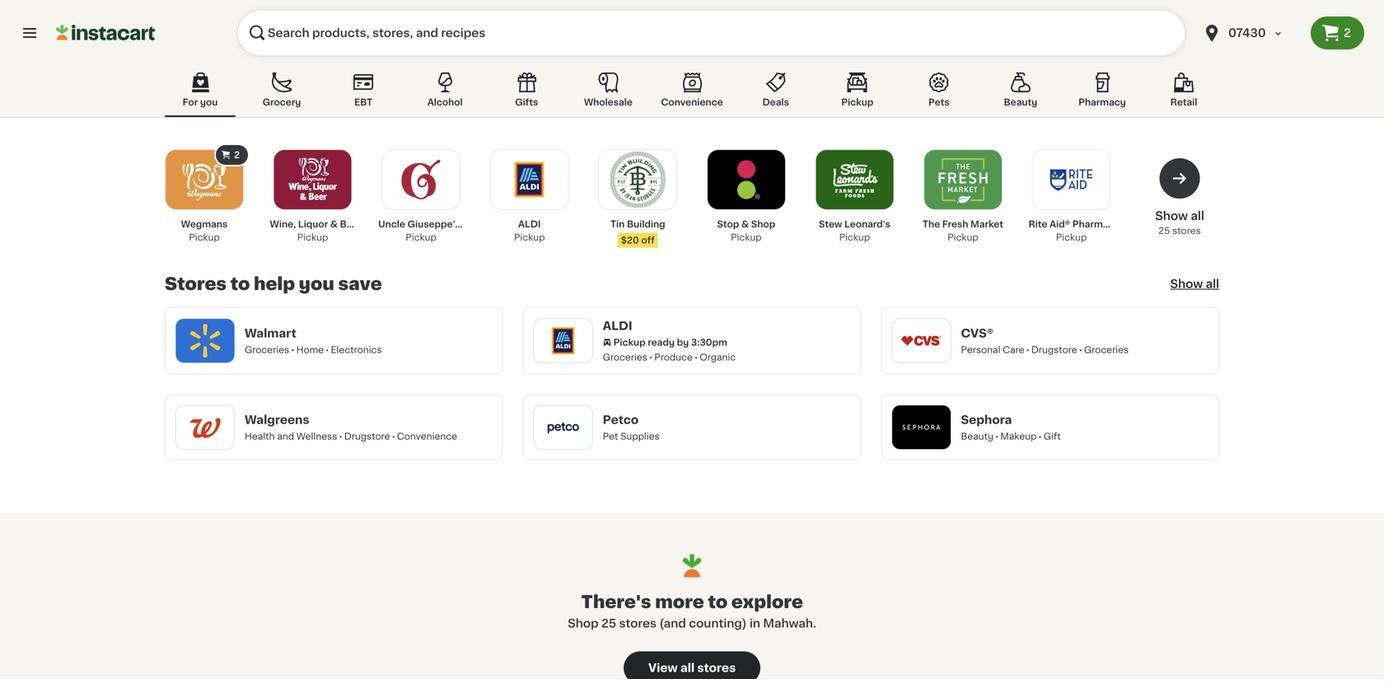Task type: describe. For each thing, give the bounding box(es) containing it.
walgreens health and wellness drugstore convenience
[[245, 414, 457, 441]]

aldi image
[[502, 152, 558, 208]]

pharmacy inside rite aid® pharmacy pickup
[[1073, 220, 1120, 229]]

pickup inside stew leonard's pickup
[[840, 233, 870, 242]]

beauty inside button
[[1004, 98, 1038, 107]]

pickup inside rite aid® pharmacy pickup
[[1056, 233, 1087, 242]]

for you
[[183, 98, 218, 107]]

retail button
[[1149, 69, 1220, 117]]

gift
[[1044, 432, 1061, 441]]

organic
[[700, 353, 736, 362]]

ebt
[[354, 98, 373, 107]]

market
[[971, 220, 1004, 229]]

wellness
[[297, 432, 337, 441]]

all for view all stores
[[681, 662, 695, 674]]

drugstore inside cvs® personal care drugstore groceries
[[1032, 345, 1078, 354]]

beauty inside sephora beauty makeup gift
[[961, 432, 994, 441]]

beauty button
[[986, 69, 1057, 117]]

aid®
[[1050, 220, 1071, 229]]

counting)
[[689, 618, 747, 629]]

explore
[[732, 593, 803, 611]]

for
[[183, 98, 198, 107]]

makeup
[[1001, 432, 1037, 441]]

show all 25 stores
[[1156, 210, 1205, 235]]

ready
[[648, 338, 675, 347]]

shop inside stop & shop pickup
[[751, 220, 776, 229]]

rite aid® pharmacy pickup
[[1029, 220, 1120, 242]]

show all button
[[1171, 276, 1220, 292]]

show all
[[1171, 278, 1220, 290]]

grocery
[[263, 98, 301, 107]]

1 horizontal spatial groceries
[[603, 353, 648, 362]]

in
[[750, 618, 761, 629]]

fresh
[[943, 220, 969, 229]]

groceries produce organic
[[603, 353, 736, 362]]

stop & shop image
[[719, 152, 775, 208]]

pickup down wine, liquor & beer at montvale wegmans image
[[297, 233, 328, 242]]

Search field
[[237, 10, 1186, 56]]

view all stores
[[649, 662, 736, 674]]

stop
[[717, 220, 739, 229]]

gifts button
[[491, 69, 562, 117]]

show for show all
[[1171, 278, 1203, 290]]

stew leonard's pickup
[[819, 220, 891, 242]]

groceries inside cvs® personal care drugstore groceries
[[1085, 345, 1129, 354]]

shop inside "there's more to explore shop 25 stores (and counting) in mahwah."
[[568, 618, 599, 629]]

convenience button
[[655, 69, 730, 117]]

save
[[338, 275, 382, 293]]

stores
[[165, 275, 227, 293]]

electronics
[[331, 345, 382, 354]]

rite
[[1029, 220, 1048, 229]]

walmart logo image
[[184, 319, 227, 362]]

marketplace
[[463, 220, 521, 229]]

pets
[[929, 98, 950, 107]]

stores inside 'button'
[[698, 662, 736, 674]]

aldi for aldi pickup
[[518, 220, 541, 229]]

view all stores link
[[624, 651, 761, 679]]

all for show all 25 stores
[[1191, 210, 1205, 222]]

pickup inside wegmans pickup
[[189, 233, 220, 242]]

wegmans pickup
[[181, 220, 228, 242]]

2 inside stores to help you save tab panel
[[234, 150, 240, 159]]

there's
[[581, 593, 652, 611]]

the fresh market pickup
[[923, 220, 1004, 242]]

petco
[[603, 414, 639, 426]]

pickup ready by 3:30pm
[[614, 338, 728, 347]]

convenience inside "walgreens health and wellness drugstore convenience"
[[397, 432, 457, 441]]

tin building image
[[610, 152, 666, 208]]

stew leonard's image
[[827, 152, 883, 208]]

leonard's
[[845, 220, 891, 229]]

off
[[642, 236, 655, 245]]

stores to help you save tab panel
[[157, 143, 1228, 460]]

there's more to explore shop 25 stores (and counting) in mahwah.
[[568, 593, 817, 629]]

pet
[[603, 432, 618, 441]]

mahwah.
[[763, 618, 817, 629]]

uncle giuseppe's marketplace pickup
[[378, 220, 521, 242]]

pickup inside the fresh market pickup
[[948, 233, 979, 242]]

petco pet supplies
[[603, 414, 660, 441]]

by
[[677, 338, 689, 347]]

cvs®
[[961, 328, 994, 339]]

deals button
[[741, 69, 812, 117]]

to inside tab panel
[[230, 275, 250, 293]]

tin
[[611, 220, 625, 229]]

view
[[649, 662, 678, 674]]

all for show all
[[1206, 278, 1220, 290]]

tin building $20 off
[[611, 220, 666, 245]]

building
[[627, 220, 666, 229]]

pickup left ready at the left
[[614, 338, 646, 347]]

deals
[[763, 98, 789, 107]]

view all stores button
[[624, 651, 761, 679]]

alcohol
[[428, 98, 463, 107]]

2 inside 2 button
[[1344, 27, 1352, 39]]

(and
[[660, 618, 686, 629]]

uncle giuseppe's marketplace image
[[393, 152, 449, 208]]



Task type: vqa. For each thing, say whether or not it's contained in the screenshot.


Task type: locate. For each thing, give the bounding box(es) containing it.
1 vertical spatial convenience
[[397, 432, 457, 441]]

0 horizontal spatial you
[[200, 98, 218, 107]]

drugstore
[[1032, 345, 1078, 354], [344, 432, 390, 441]]

0 vertical spatial pharmacy
[[1079, 98, 1127, 107]]

2 horizontal spatial groceries
[[1085, 345, 1129, 354]]

2 vertical spatial stores
[[698, 662, 736, 674]]

0 vertical spatial to
[[230, 275, 250, 293]]

1 vertical spatial you
[[299, 275, 335, 293]]

care
[[1003, 345, 1025, 354]]

you right for
[[200, 98, 218, 107]]

0 horizontal spatial all
[[681, 662, 695, 674]]

stores up the show all popup button
[[1173, 226, 1201, 235]]

walmart
[[245, 328, 297, 339]]

stores to help you save
[[165, 275, 382, 293]]

all inside popup button
[[1206, 278, 1220, 290]]

supplies
[[621, 432, 660, 441]]

pickup
[[842, 98, 874, 107], [189, 233, 220, 242], [297, 233, 328, 242], [406, 233, 437, 242], [514, 233, 545, 242], [731, 233, 762, 242], [840, 233, 870, 242], [948, 233, 979, 242], [1056, 233, 1087, 242], [614, 338, 646, 347]]

2 horizontal spatial stores
[[1173, 226, 1201, 235]]

0 horizontal spatial beauty
[[961, 432, 994, 441]]

3:30pm
[[691, 338, 728, 347]]

you inside button
[[200, 98, 218, 107]]

None search field
[[237, 10, 1186, 56]]

shop
[[751, 220, 776, 229], [568, 618, 599, 629]]

0 vertical spatial show
[[1156, 210, 1188, 222]]

gifts
[[515, 98, 538, 107]]

stores down there's
[[619, 618, 657, 629]]

pharmacy right "aid®"
[[1073, 220, 1120, 229]]

pickup button
[[822, 69, 893, 117]]

for you button
[[165, 69, 236, 117]]

1 vertical spatial stores
[[619, 618, 657, 629]]

25
[[1159, 226, 1171, 235], [602, 618, 617, 629]]

personal
[[961, 345, 1001, 354]]

0 vertical spatial you
[[200, 98, 218, 107]]

sephora
[[961, 414, 1012, 426]]

0 vertical spatial stores
[[1173, 226, 1201, 235]]

1 vertical spatial beauty
[[961, 432, 994, 441]]

aldi logo image
[[542, 319, 585, 362]]

more
[[655, 593, 704, 611]]

wine, liquor & beer at montvale wegmans image
[[285, 152, 341, 208]]

0 vertical spatial 2
[[1344, 27, 1352, 39]]

25 inside show all 25 stores
[[1159, 226, 1171, 235]]

pharmacy inside button
[[1079, 98, 1127, 107]]

1 vertical spatial 25
[[602, 618, 617, 629]]

1 horizontal spatial drugstore
[[1032, 345, 1078, 354]]

1 vertical spatial 2
[[234, 150, 240, 159]]

aldi up the pickup ready by 3:30pm
[[603, 320, 633, 332]]

pickup down wegmans
[[189, 233, 220, 242]]

1 vertical spatial show
[[1171, 278, 1203, 290]]

0 vertical spatial convenience
[[661, 98, 723, 107]]

pickup down "giuseppe's"
[[406, 233, 437, 242]]

drugstore right wellness
[[344, 432, 390, 441]]

2 button
[[1311, 16, 1365, 49]]

1 horizontal spatial to
[[708, 593, 728, 611]]

and
[[277, 432, 294, 441]]

0 vertical spatial aldi
[[518, 220, 541, 229]]

pickup down &
[[731, 233, 762, 242]]

1 horizontal spatial shop
[[751, 220, 776, 229]]

show for show all 25 stores
[[1156, 210, 1188, 222]]

stop & shop pickup
[[717, 220, 776, 242]]

1 vertical spatial to
[[708, 593, 728, 611]]

walmart groceries home electronics
[[245, 328, 382, 354]]

2 horizontal spatial all
[[1206, 278, 1220, 290]]

2 07430 button from the left
[[1203, 10, 1301, 56]]

wholesale button
[[573, 69, 644, 117]]

2 vertical spatial all
[[681, 662, 695, 674]]

stores down counting) on the bottom
[[698, 662, 736, 674]]

giuseppe's
[[408, 220, 460, 229]]

show
[[1156, 210, 1188, 222], [1171, 278, 1203, 290]]

walgreens logo image
[[184, 406, 227, 449]]

&
[[742, 220, 749, 229]]

0 horizontal spatial 2
[[234, 150, 240, 159]]

show up the show all popup button
[[1156, 210, 1188, 222]]

pharmacy
[[1079, 98, 1127, 107], [1073, 220, 1120, 229]]

to up counting) on the bottom
[[708, 593, 728, 611]]

0 horizontal spatial stores
[[619, 618, 657, 629]]

stew
[[819, 220, 843, 229]]

drugstore inside "walgreens health and wellness drugstore convenience"
[[344, 432, 390, 441]]

0 horizontal spatial to
[[230, 275, 250, 293]]

pharmacy left retail
[[1079, 98, 1127, 107]]

drugstore right care
[[1032, 345, 1078, 354]]

cvs® personal care drugstore groceries
[[961, 328, 1129, 354]]

1 horizontal spatial you
[[299, 275, 335, 293]]

1 horizontal spatial convenience
[[661, 98, 723, 107]]

pickup down the fresh
[[948, 233, 979, 242]]

aldi for aldi
[[603, 320, 633, 332]]

1 horizontal spatial aldi
[[603, 320, 633, 332]]

stores inside "there's more to explore shop 25 stores (and counting) in mahwah."
[[619, 618, 657, 629]]

help
[[254, 275, 295, 293]]

sephora beauty makeup gift
[[961, 414, 1061, 441]]

retail
[[1171, 98, 1198, 107]]

0 vertical spatial 25
[[1159, 226, 1171, 235]]

to inside "there's more to explore shop 25 stores (and counting) in mahwah."
[[708, 593, 728, 611]]

0 horizontal spatial shop
[[568, 618, 599, 629]]

pickup down "aid®"
[[1056, 233, 1087, 242]]

you
[[200, 98, 218, 107], [299, 275, 335, 293]]

the fresh market image
[[935, 152, 991, 208]]

all inside 'button'
[[681, 662, 695, 674]]

1 vertical spatial drugstore
[[344, 432, 390, 441]]

1 vertical spatial pharmacy
[[1073, 220, 1120, 229]]

uncle
[[378, 220, 405, 229]]

pickup inside "uncle giuseppe's marketplace pickup"
[[406, 233, 437, 242]]

home
[[296, 345, 324, 354]]

wegmans image
[[176, 152, 232, 208]]

0 vertical spatial shop
[[751, 220, 776, 229]]

you right the help
[[299, 275, 335, 293]]

aldi down aldi image
[[518, 220, 541, 229]]

0 horizontal spatial aldi
[[518, 220, 541, 229]]

0 horizontal spatial groceries
[[245, 345, 289, 354]]

health
[[245, 432, 275, 441]]

pickup down marketplace
[[514, 233, 545, 242]]

1 vertical spatial all
[[1206, 278, 1220, 290]]

shop right &
[[751, 220, 776, 229]]

produce
[[655, 353, 693, 362]]

0 vertical spatial all
[[1191, 210, 1205, 222]]

show down show all 25 stores
[[1171, 278, 1203, 290]]

pickup inside button
[[842, 98, 874, 107]]

1 horizontal spatial 2
[[1344, 27, 1352, 39]]

walgreens
[[245, 414, 310, 426]]

the
[[923, 220, 941, 229]]

beauty down sephora
[[961, 432, 994, 441]]

0 horizontal spatial drugstore
[[344, 432, 390, 441]]

pharmacy button
[[1067, 69, 1138, 117]]

stores inside show all 25 stores
[[1173, 226, 1201, 235]]

aldi inside aldi pickup
[[518, 220, 541, 229]]

wegmans
[[181, 220, 228, 229]]

1 horizontal spatial stores
[[698, 662, 736, 674]]

0 horizontal spatial convenience
[[397, 432, 457, 441]]

wholesale
[[584, 98, 633, 107]]

convenience inside 'button'
[[661, 98, 723, 107]]

groceries inside walmart groceries home electronics
[[245, 345, 289, 354]]

pickup up the stew leonard's image
[[842, 98, 874, 107]]

you inside tab panel
[[299, 275, 335, 293]]

cvs® logo image
[[900, 319, 943, 362]]

pickup down leonard's
[[840, 233, 870, 242]]

1 vertical spatial aldi
[[603, 320, 633, 332]]

$20
[[621, 236, 639, 245]]

to left the help
[[230, 275, 250, 293]]

2
[[1344, 27, 1352, 39], [234, 150, 240, 159]]

07430
[[1229, 27, 1267, 39]]

show inside popup button
[[1171, 278, 1203, 290]]

1 horizontal spatial 25
[[1159, 226, 1171, 235]]

07430 button
[[1193, 10, 1311, 56], [1203, 10, 1301, 56]]

beauty
[[1004, 98, 1038, 107], [961, 432, 994, 441]]

to
[[230, 275, 250, 293], [708, 593, 728, 611]]

instacart image
[[56, 23, 155, 43]]

alcohol button
[[410, 69, 481, 117]]

1 07430 button from the left
[[1193, 10, 1311, 56]]

grocery button
[[246, 69, 317, 117]]

aldi pickup
[[514, 220, 545, 242]]

pickup inside stop & shop pickup
[[731, 233, 762, 242]]

petco logo image
[[542, 406, 585, 449]]

rite aid® pharmacy image
[[1044, 152, 1100, 208]]

0 vertical spatial beauty
[[1004, 98, 1038, 107]]

stores
[[1173, 226, 1201, 235], [619, 618, 657, 629], [698, 662, 736, 674]]

beauty right 'pets'
[[1004, 98, 1038, 107]]

show inside show all 25 stores
[[1156, 210, 1188, 222]]

sephora logo image
[[900, 406, 943, 449]]

groceries
[[245, 345, 289, 354], [1085, 345, 1129, 354], [603, 353, 648, 362]]

pickup link
[[270, 149, 356, 244]]

pets button
[[904, 69, 975, 117]]

shop categories tab list
[[165, 69, 1220, 117]]

all inside show all 25 stores
[[1191, 210, 1205, 222]]

aldi
[[518, 220, 541, 229], [603, 320, 633, 332]]

shop down there's
[[568, 618, 599, 629]]

0 horizontal spatial 25
[[602, 618, 617, 629]]

0 vertical spatial drugstore
[[1032, 345, 1078, 354]]

1 horizontal spatial all
[[1191, 210, 1205, 222]]

25 inside "there's more to explore shop 25 stores (and counting) in mahwah."
[[602, 618, 617, 629]]

1 vertical spatial shop
[[568, 618, 599, 629]]

ebt button
[[328, 69, 399, 117]]

all
[[1191, 210, 1205, 222], [1206, 278, 1220, 290], [681, 662, 695, 674]]

1 horizontal spatial beauty
[[1004, 98, 1038, 107]]



